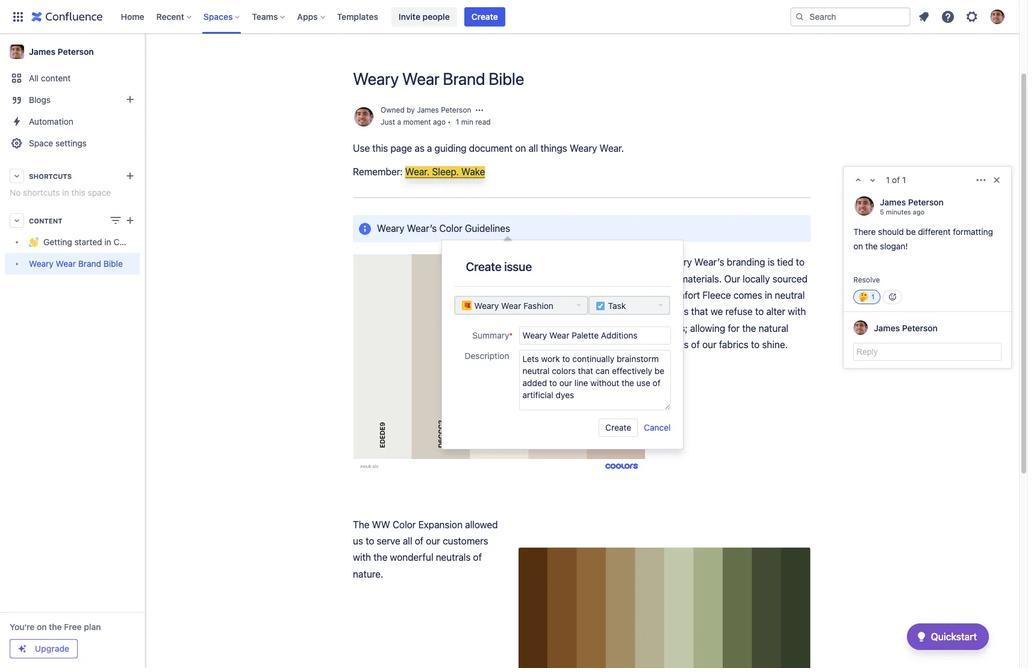 Task type: describe. For each thing, give the bounding box(es) containing it.
there should be different formatting on the slogan!
[[854, 227, 996, 251]]

peterson inside space 'element'
[[58, 46, 94, 57]]

weary wear brand bible link
[[5, 253, 140, 275]]

sleep.
[[432, 167, 459, 177]]

shortcuts
[[23, 187, 60, 198]]

1 vertical spatial a
[[427, 143, 432, 154]]

1 button
[[854, 290, 881, 304]]

wear for weary wear fashion
[[501, 301, 522, 311]]

james inside comment
[[880, 197, 906, 207]]

on inside space 'element'
[[37, 622, 47, 632]]

its'
[[665, 273, 678, 284]]

apps
[[297, 11, 318, 21]]

2 tones from the top
[[665, 339, 689, 350]]

all for on
[[529, 143, 538, 154]]

5
[[880, 208, 885, 215]]

for
[[728, 323, 740, 334]]

copy link to comment image
[[923, 207, 933, 217]]

spaces button
[[200, 7, 245, 26]]

to inside the ww color expansion allowed us to serve all of our customers with the wonderful neutrals of nature.
[[366, 536, 374, 547]]

james peterson inside comment
[[880, 197, 944, 207]]

0 vertical spatial on
[[515, 143, 526, 154]]

we
[[711, 306, 723, 317]]

ww
[[372, 519, 390, 530]]

remember:
[[353, 167, 403, 177]]

automation link
[[5, 111, 140, 133]]

change view image
[[108, 213, 123, 228]]

previous comment image
[[851, 173, 866, 187]]

nature.
[[353, 569, 383, 580]]

weary inside space 'element'
[[29, 259, 54, 269]]

document
[[469, 143, 513, 154]]

should
[[879, 227, 904, 237]]

fabrics
[[719, 339, 749, 350]]

weary up owned
[[353, 69, 399, 89]]

:thinking: image
[[859, 292, 869, 302]]

all
[[29, 73, 39, 83]]

search image
[[795, 12, 805, 21]]

expansion
[[419, 519, 463, 530]]

add reaction image
[[888, 292, 898, 302]]

as
[[415, 143, 425, 154]]

weary right panel info icon
[[377, 223, 405, 234]]

all content
[[29, 73, 71, 83]]

james peterson link inside comment by james peterson comment
[[880, 197, 944, 207]]

is
[[768, 257, 775, 268]]

no shortcuts in this space
[[10, 187, 111, 198]]

to left 'alter'
[[756, 306, 764, 317]]

1 for 1
[[871, 293, 876, 301]]

of right next comment image
[[893, 175, 900, 185]]

owned by james peterson
[[381, 105, 472, 114]]

weary right "things" in the top of the page
[[570, 143, 597, 154]]

comes
[[734, 290, 763, 301]]

weary wear's branding is tied to its' materials. our locally sourced comfort fleece comes in neutral tones that we refuse to alter with dyes; allowing for the natural tones of our fabrics to shine.
[[665, 257, 810, 350]]

confluence
[[114, 237, 158, 247]]

0 horizontal spatial wear.
[[405, 167, 430, 177]]

tree inside space 'element'
[[5, 231, 158, 275]]

be
[[907, 227, 916, 237]]

upgrade button
[[10, 640, 77, 658]]

formatting
[[953, 227, 994, 237]]

our inside the ww color expansion allowed us to serve all of our customers with the wonderful neutrals of nature.
[[426, 536, 440, 547]]

no
[[10, 187, 21, 198]]

create a page image
[[123, 213, 137, 228]]

home link
[[117, 7, 148, 26]]

to right tied
[[796, 257, 805, 268]]

0 vertical spatial a
[[397, 117, 401, 126]]

started
[[74, 237, 102, 247]]

help icon image
[[941, 9, 956, 24]]

1 horizontal spatial bible
[[489, 69, 524, 89]]

of up wonderful
[[415, 536, 424, 547]]

recent button
[[153, 7, 196, 26]]

to left shine. at the bottom of page
[[751, 339, 760, 350]]

people
[[423, 11, 450, 21]]

create issue
[[466, 260, 532, 274]]

refuse
[[726, 306, 753, 317]]

resolve
[[854, 276, 880, 285]]

Search field
[[791, 7, 911, 26]]

settings icon image
[[965, 9, 980, 24]]

by
[[407, 105, 415, 114]]

allowing
[[691, 323, 726, 334]]

slogan!
[[880, 241, 908, 251]]

templates link
[[334, 7, 382, 26]]

weary wear brand bible inside tree
[[29, 259, 123, 269]]

summary
[[473, 330, 510, 340]]

read
[[476, 117, 491, 126]]

things
[[541, 143, 567, 154]]

use
[[353, 143, 370, 154]]

resolve button
[[854, 276, 880, 285]]

1 horizontal spatial wear
[[402, 69, 440, 89]]

invite
[[399, 11, 421, 21]]

with inside the ww color expansion allowed us to serve all of our customers with the wonderful neutrals of nature.
[[353, 552, 371, 563]]

recent
[[156, 11, 184, 21]]

create link
[[464, 7, 506, 26]]

in inside weary wear's branding is tied to its' materials. our locally sourced comfort fleece comes in neutral tones that we refuse to alter with dyes; allowing for the natural tones of our fabrics to shine.
[[765, 290, 773, 301]]

locally
[[743, 273, 770, 284]]

brand inside weary wear brand bible link
[[78, 259, 101, 269]]

wear's for color
[[407, 223, 437, 234]]

notification icon image
[[917, 9, 932, 24]]

blogs link
[[5, 89, 140, 111]]

teams button
[[248, 7, 290, 26]]

description
[[465, 351, 510, 361]]

home
[[121, 11, 144, 21]]

fleece
[[703, 290, 731, 301]]

use this page as a guiding document on all things weary wear.
[[353, 143, 627, 154]]

page
[[391, 143, 412, 154]]

there
[[854, 227, 876, 237]]

comment by james peterson comment
[[844, 173, 1012, 312]]

1 of 1
[[886, 175, 907, 185]]

james inside space 'element'
[[29, 46, 55, 57]]

invite people
[[399, 11, 450, 21]]

comfort
[[665, 290, 700, 301]]

cancel link
[[638, 422, 671, 432]]

weary inside weary wear's branding is tied to its' materials. our locally sourced comfort fleece comes in neutral tones that we refuse to alter with dyes; allowing for the natural tones of our fabrics to shine.
[[665, 257, 692, 268]]

plan
[[84, 622, 101, 632]]

remember: wear. sleep. wake
[[353, 167, 485, 177]]

james up 'moment'
[[417, 105, 439, 114]]

add shortcut image
[[123, 169, 137, 183]]

customers
[[443, 536, 489, 547]]

create for create
[[472, 11, 498, 21]]

shortcuts button
[[5, 165, 140, 187]]

guiding
[[435, 143, 467, 154]]

on inside there should be different formatting on the slogan!
[[854, 241, 864, 251]]

with inside weary wear's branding is tied to its' materials. our locally sourced comfort fleece comes in neutral tones that we refuse to alter with dyes; allowing for the natural tones of our fabrics to shine.
[[788, 306, 806, 317]]

of inside weary wear's branding is tied to its' materials. our locally sourced comfort fleece comes in neutral tones that we refuse to alter with dyes; allowing for the natural tones of our fabrics to shine.
[[691, 339, 700, 350]]

spaces
[[204, 11, 233, 21]]

invite people button
[[392, 7, 457, 26]]

dyes;
[[665, 323, 688, 334]]

check image
[[915, 630, 929, 644]]

weary wear fashion
[[475, 301, 554, 311]]

tied
[[777, 257, 794, 268]]

of down the customers
[[473, 552, 482, 563]]

different
[[919, 227, 951, 237]]

5 minutes ago
[[880, 208, 925, 215]]



Task type: locate. For each thing, give the bounding box(es) containing it.
1 horizontal spatial this
[[373, 143, 388, 154]]

1 vertical spatial create
[[466, 260, 502, 274]]

ago down owned by james peterson
[[433, 117, 446, 126]]

wear left fashion
[[501, 301, 522, 311]]

quickstart button
[[907, 624, 989, 650]]

upgrade
[[35, 644, 69, 654]]

the
[[866, 241, 878, 251], [743, 323, 757, 334], [374, 552, 388, 563], [49, 622, 62, 632]]

1 horizontal spatial a
[[427, 143, 432, 154]]

the ww color expansion allowed us to serve all of our customers with the wonderful neutrals of nature.
[[353, 519, 501, 580]]

james peterson link up reply field
[[874, 323, 938, 334]]

of
[[893, 175, 900, 185], [691, 339, 700, 350], [415, 536, 424, 547], [473, 552, 482, 563]]

wear. right "things" in the top of the page
[[600, 143, 624, 154]]

brand down started on the left of page
[[78, 259, 101, 269]]

content button
[[5, 210, 140, 231]]

free
[[64, 622, 82, 632]]

in inside tree
[[104, 237, 111, 247]]

1
[[456, 117, 459, 126], [886, 175, 890, 185], [903, 175, 907, 185], [871, 293, 876, 301]]

close comment sidebar image
[[992, 175, 1002, 185]]

0 vertical spatial in
[[62, 187, 69, 198]]

0 horizontal spatial with
[[353, 552, 371, 563]]

a right as
[[427, 143, 432, 154]]

the inside the ww color expansion allowed us to serve all of our customers with the wonderful neutrals of nature.
[[374, 552, 388, 563]]

james up all content
[[29, 46, 55, 57]]

bible up read
[[489, 69, 524, 89]]

james peterson image down :thinking: image
[[854, 321, 868, 335]]

natural
[[759, 323, 789, 334]]

0 vertical spatial wear's
[[407, 223, 437, 234]]

0 horizontal spatial this
[[71, 187, 85, 198]]

1 vertical spatial our
[[426, 536, 440, 547]]

wear inside tree
[[56, 259, 76, 269]]

blogs
[[29, 95, 51, 105]]

space
[[29, 138, 53, 148]]

1 horizontal spatial our
[[703, 339, 717, 350]]

wear's for branding
[[695, 257, 725, 268]]

0 vertical spatial color
[[439, 223, 463, 234]]

on right document
[[515, 143, 526, 154]]

2 vertical spatial wear
[[501, 301, 522, 311]]

0 vertical spatial brand
[[443, 69, 485, 89]]

0 vertical spatial our
[[703, 339, 717, 350]]

1 horizontal spatial brand
[[443, 69, 485, 89]]

bible down getting started in confluence
[[104, 259, 123, 269]]

issue
[[504, 260, 532, 274]]

the inside space 'element'
[[49, 622, 62, 632]]

just a moment ago
[[381, 117, 446, 126]]

our
[[725, 273, 741, 284]]

Description text field
[[519, 350, 671, 410]]

1 vertical spatial ago
[[913, 208, 925, 215]]

1 vertical spatial wear
[[56, 259, 76, 269]]

:thinking: image
[[859, 292, 869, 302]]

1 vertical spatial this
[[71, 187, 85, 198]]

james peterson link up 5 minutes ago
[[880, 197, 944, 207]]

all up wonderful
[[403, 536, 413, 547]]

0 horizontal spatial our
[[426, 536, 440, 547]]

premium image
[[17, 644, 27, 654]]

peterson up min
[[441, 105, 472, 114]]

james peterson inside space 'element'
[[29, 46, 94, 57]]

create
[[472, 11, 498, 21], [466, 260, 502, 274]]

1 horizontal spatial color
[[439, 223, 463, 234]]

that
[[691, 306, 709, 317]]

ago inside comment by james peterson comment
[[913, 208, 925, 215]]

wear.
[[600, 143, 624, 154], [405, 167, 430, 177]]

ago right minutes
[[913, 208, 925, 215]]

1 vertical spatial on
[[854, 241, 864, 251]]

in up 'alter'
[[765, 290, 773, 301]]

0 vertical spatial with
[[788, 306, 806, 317]]

content
[[29, 217, 62, 224]]

2 horizontal spatial on
[[854, 241, 864, 251]]

the down "serve"
[[374, 552, 388, 563]]

our down expansion
[[426, 536, 440, 547]]

james up minutes
[[880, 197, 906, 207]]

tree containing getting started in confluence
[[5, 231, 158, 275]]

wear for weary wear brand bible
[[56, 259, 76, 269]]

peterson up all content link
[[58, 46, 94, 57]]

james peterson up 'content'
[[29, 46, 94, 57]]

james peterson link up all content link
[[5, 40, 140, 64]]

0 horizontal spatial color
[[393, 519, 416, 530]]

1 horizontal spatial weary wear brand bible
[[353, 69, 524, 89]]

to right "us"
[[366, 536, 374, 547]]

color for expansion
[[393, 519, 416, 530]]

brand up manage page ownership image
[[443, 69, 485, 89]]

0 vertical spatial tones
[[665, 306, 689, 317]]

0 vertical spatial all
[[529, 143, 538, 154]]

0 horizontal spatial wear
[[56, 259, 76, 269]]

1 horizontal spatial all
[[529, 143, 538, 154]]

2 horizontal spatial in
[[765, 290, 773, 301]]

task link
[[589, 296, 670, 314]]

peterson inside comment by james peterson comment
[[909, 197, 944, 207]]

0 vertical spatial wear.
[[600, 143, 624, 154]]

0 vertical spatial weary wear brand bible
[[353, 69, 524, 89]]

1 horizontal spatial with
[[788, 306, 806, 317]]

of down allowing at top
[[691, 339, 700, 350]]

None submit
[[599, 419, 638, 437]]

weary wear brand bible
[[353, 69, 524, 89], [29, 259, 123, 269]]

0 horizontal spatial weary wear brand bible
[[29, 259, 123, 269]]

the inside weary wear's branding is tied to its' materials. our locally sourced comfort fleece comes in neutral tones that we refuse to alter with dyes; allowing for the natural tones of our fabrics to shine.
[[743, 323, 757, 334]]

None text field
[[519, 326, 671, 345]]

teams
[[252, 11, 278, 21]]

wear up owned by james peterson
[[402, 69, 440, 89]]

this inside space 'element'
[[71, 187, 85, 198]]

on down there
[[854, 241, 864, 251]]

wear's up materials.
[[695, 257, 725, 268]]

us
[[353, 536, 363, 547]]

the left free
[[49, 622, 62, 632]]

create a blog image
[[123, 92, 137, 107]]

our inside weary wear's branding is tied to its' materials. our locally sourced comfort fleece comes in neutral tones that we refuse to alter with dyes; allowing for the natural tones of our fabrics to shine.
[[703, 339, 717, 350]]

peterson up 5 minutes ago
[[909, 197, 944, 207]]

guidelines
[[465, 223, 510, 234]]

0 horizontal spatial all
[[403, 536, 413, 547]]

create left 'issue'
[[466, 260, 502, 274]]

1 vertical spatial james peterson image
[[854, 321, 868, 335]]

1 horizontal spatial wear.
[[600, 143, 624, 154]]

moment
[[403, 117, 431, 126]]

wear down getting at the left top of page
[[56, 259, 76, 269]]

1 min read
[[456, 117, 491, 126]]

wake
[[462, 167, 485, 177]]

this down shortcuts dropdown button
[[71, 187, 85, 198]]

sourced
[[773, 273, 808, 284]]

0 vertical spatial this
[[373, 143, 388, 154]]

peterson up reply field
[[903, 323, 938, 334]]

0 vertical spatial james peterson image
[[354, 107, 374, 127]]

branding
[[727, 257, 766, 268]]

serve
[[377, 536, 401, 547]]

0 horizontal spatial wear's
[[407, 223, 437, 234]]

min
[[461, 117, 474, 126]]

james peterson image left just
[[354, 107, 374, 127]]

with down "us"
[[353, 552, 371, 563]]

0 horizontal spatial on
[[37, 622, 47, 632]]

wear. down as
[[405, 167, 430, 177]]

0 horizontal spatial brand
[[78, 259, 101, 269]]

1 vertical spatial all
[[403, 536, 413, 547]]

the right 'for'
[[743, 323, 757, 334]]

the down there
[[866, 241, 878, 251]]

create inside global "element"
[[472, 11, 498, 21]]

bible inside space 'element'
[[104, 259, 123, 269]]

weary wear's color guidelines
[[377, 223, 510, 234]]

2 vertical spatial james peterson
[[874, 323, 938, 334]]

weary wear fashion link
[[455, 296, 588, 314]]

you're
[[10, 622, 35, 632]]

1 inside button
[[871, 293, 876, 301]]

apps button
[[294, 7, 330, 26]]

appswitcher icon image
[[11, 9, 25, 24]]

global element
[[7, 0, 791, 33]]

fashion
[[524, 301, 554, 311]]

shine.
[[762, 339, 788, 350]]

wonderful
[[390, 552, 434, 563]]

0 vertical spatial james peterson
[[29, 46, 94, 57]]

this right use
[[373, 143, 388, 154]]

0 horizontal spatial in
[[62, 187, 69, 198]]

james peterson image
[[354, 107, 374, 127], [854, 321, 868, 335]]

all content link
[[5, 67, 140, 89]]

neutral
[[775, 290, 805, 301]]

all left "things" in the top of the page
[[529, 143, 538, 154]]

1 horizontal spatial wear's
[[695, 257, 725, 268]]

in for started
[[104, 237, 111, 247]]

tree
[[5, 231, 158, 275]]

0 horizontal spatial a
[[397, 117, 401, 126]]

james
[[29, 46, 55, 57], [417, 105, 439, 114], [880, 197, 906, 207], [874, 323, 900, 334]]

1 horizontal spatial in
[[104, 237, 111, 247]]

all for serve
[[403, 536, 413, 547]]

cancel
[[644, 422, 671, 432]]

0 horizontal spatial james peterson image
[[354, 107, 374, 127]]

1 vertical spatial wear.
[[405, 167, 430, 177]]

0 vertical spatial create
[[472, 11, 498, 21]]

space
[[88, 187, 111, 198]]

0 vertical spatial wear
[[402, 69, 440, 89]]

james down the "add reaction" icon
[[874, 323, 900, 334]]

0 vertical spatial bible
[[489, 69, 524, 89]]

color up "serve"
[[393, 519, 416, 530]]

0 vertical spatial ago
[[433, 117, 446, 126]]

1 horizontal spatial on
[[515, 143, 526, 154]]

all inside the ww color expansion allowed us to serve all of our customers with the wonderful neutrals of nature.
[[403, 536, 413, 547]]

space element
[[0, 34, 158, 668]]

our
[[703, 339, 717, 350], [426, 536, 440, 547]]

1 vertical spatial bible
[[104, 259, 123, 269]]

1 vertical spatial color
[[393, 519, 416, 530]]

1 vertical spatial james peterson
[[880, 197, 944, 207]]

1 tones from the top
[[665, 306, 689, 317]]

settings
[[55, 138, 87, 148]]

weary down getting at the left top of page
[[29, 259, 54, 269]]

getting
[[43, 237, 72, 247]]

1 horizontal spatial ago
[[913, 208, 925, 215]]

1 horizontal spatial james peterson image
[[854, 321, 868, 335]]

ago
[[433, 117, 446, 126], [913, 208, 925, 215]]

automation
[[29, 116, 73, 127]]

allowed
[[465, 519, 498, 530]]

1 for 1 of 1
[[886, 175, 890, 185]]

on right you're
[[37, 622, 47, 632]]

wear's inside weary wear's branding is tied to its' materials. our locally sourced comfort fleece comes in neutral tones that we refuse to alter with dyes; allowing for the natural tones of our fabrics to shine.
[[695, 257, 725, 268]]

you're on the free plan
[[10, 622, 101, 632]]

tones down dyes;
[[665, 339, 689, 350]]

1 vertical spatial tones
[[665, 339, 689, 350]]

weary wear brand bible up owned by james peterson
[[353, 69, 524, 89]]

weary wear brand bible down getting started in confluence link
[[29, 259, 123, 269]]

our down allowing at top
[[703, 339, 717, 350]]

the
[[353, 519, 370, 530]]

manage page ownership image
[[475, 106, 485, 115]]

1 vertical spatial brand
[[78, 259, 101, 269]]

materials.
[[680, 273, 722, 284]]

collapse sidebar image
[[131, 40, 158, 64]]

wear's down remember: wear. sleep. wake
[[407, 223, 437, 234]]

banner containing home
[[0, 0, 1020, 34]]

create right people
[[472, 11, 498, 21]]

1 vertical spatial with
[[353, 552, 371, 563]]

with down neutral
[[788, 306, 806, 317]]

tones up dyes;
[[665, 306, 689, 317]]

james peterson link up min
[[417, 105, 472, 114]]

weary up summary
[[475, 301, 499, 311]]

content
[[41, 73, 71, 83]]

brand
[[443, 69, 485, 89], [78, 259, 101, 269]]

confluence image
[[31, 9, 103, 24], [31, 9, 103, 24]]

panel info image
[[358, 222, 372, 237]]

your profile and preferences image
[[991, 9, 1005, 24]]

all
[[529, 143, 538, 154], [403, 536, 413, 547]]

neutrals
[[436, 552, 471, 563]]

wear
[[402, 69, 440, 89], [56, 259, 76, 269], [501, 301, 522, 311]]

0 horizontal spatial bible
[[104, 259, 123, 269]]

owned
[[381, 105, 405, 114]]

next comment image
[[866, 173, 880, 187]]

overflow menu icon image
[[976, 174, 988, 186]]

space settings link
[[5, 133, 140, 154]]

create for create issue
[[466, 260, 502, 274]]

getting started in confluence link
[[5, 231, 158, 253]]

0 horizontal spatial ago
[[433, 117, 446, 126]]

color left guidelines
[[439, 223, 463, 234]]

to
[[796, 257, 805, 268], [756, 306, 764, 317], [751, 339, 760, 350], [366, 536, 374, 547]]

james peterson
[[29, 46, 94, 57], [880, 197, 944, 207], [874, 323, 938, 334]]

a right just
[[397, 117, 401, 126]]

Reply field
[[854, 343, 1002, 361]]

james peterson image
[[855, 196, 874, 216]]

2 vertical spatial in
[[765, 290, 773, 301]]

1 for 1 min read
[[456, 117, 459, 126]]

color for guidelines
[[439, 223, 463, 234]]

weary up its'
[[665, 257, 692, 268]]

on
[[515, 143, 526, 154], [854, 241, 864, 251], [37, 622, 47, 632]]

in down shortcuts dropdown button
[[62, 187, 69, 198]]

color inside the ww color expansion allowed us to serve all of our customers with the wonderful neutrals of nature.
[[393, 519, 416, 530]]

1 vertical spatial in
[[104, 237, 111, 247]]

james peterson up reply field
[[874, 323, 938, 334]]

in for shortcuts
[[62, 187, 69, 198]]

the inside there should be different formatting on the slogan!
[[866, 241, 878, 251]]

alter
[[767, 306, 786, 317]]

1 vertical spatial wear's
[[695, 257, 725, 268]]

in right started on the left of page
[[104, 237, 111, 247]]

1 vertical spatial weary wear brand bible
[[29, 259, 123, 269]]

minutes
[[886, 208, 911, 215]]

banner
[[0, 0, 1020, 34]]

2 horizontal spatial wear
[[501, 301, 522, 311]]

2 vertical spatial on
[[37, 622, 47, 632]]

james peterson up 5 minutes ago
[[880, 197, 944, 207]]



Task type: vqa. For each thing, say whether or not it's contained in the screenshot.
the left all
yes



